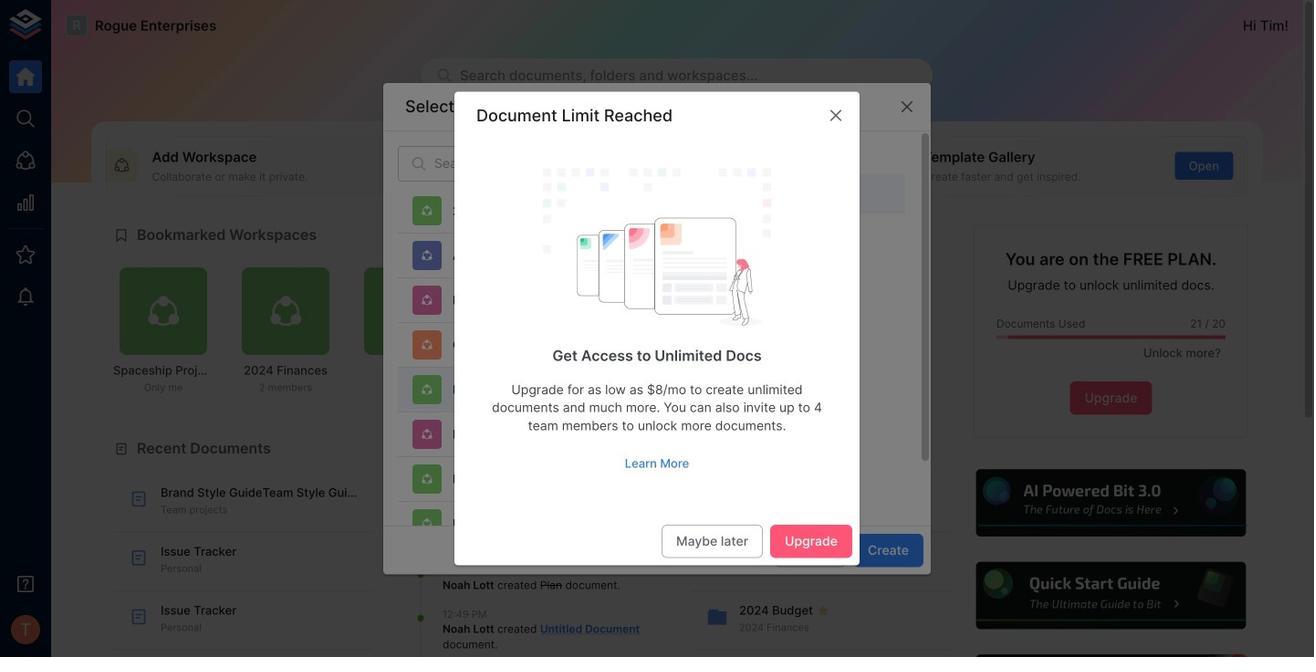 Task type: locate. For each thing, give the bounding box(es) containing it.
dialog
[[384, 83, 931, 657], [455, 92, 860, 566]]

2 help image from the top
[[974, 560, 1249, 632]]

3 help image from the top
[[974, 652, 1249, 657]]

2 vertical spatial help image
[[974, 652, 1249, 657]]

0 vertical spatial help image
[[974, 467, 1249, 540]]

help image
[[974, 467, 1249, 540], [974, 560, 1249, 632], [974, 652, 1249, 657]]

1 vertical spatial help image
[[974, 560, 1249, 632]]



Task type: describe. For each thing, give the bounding box(es) containing it.
Search Workspaces... text field
[[435, 146, 632, 182]]

1 help image from the top
[[974, 467, 1249, 540]]



Task type: vqa. For each thing, say whether or not it's contained in the screenshot.
"Remove Bookmark" image
no



